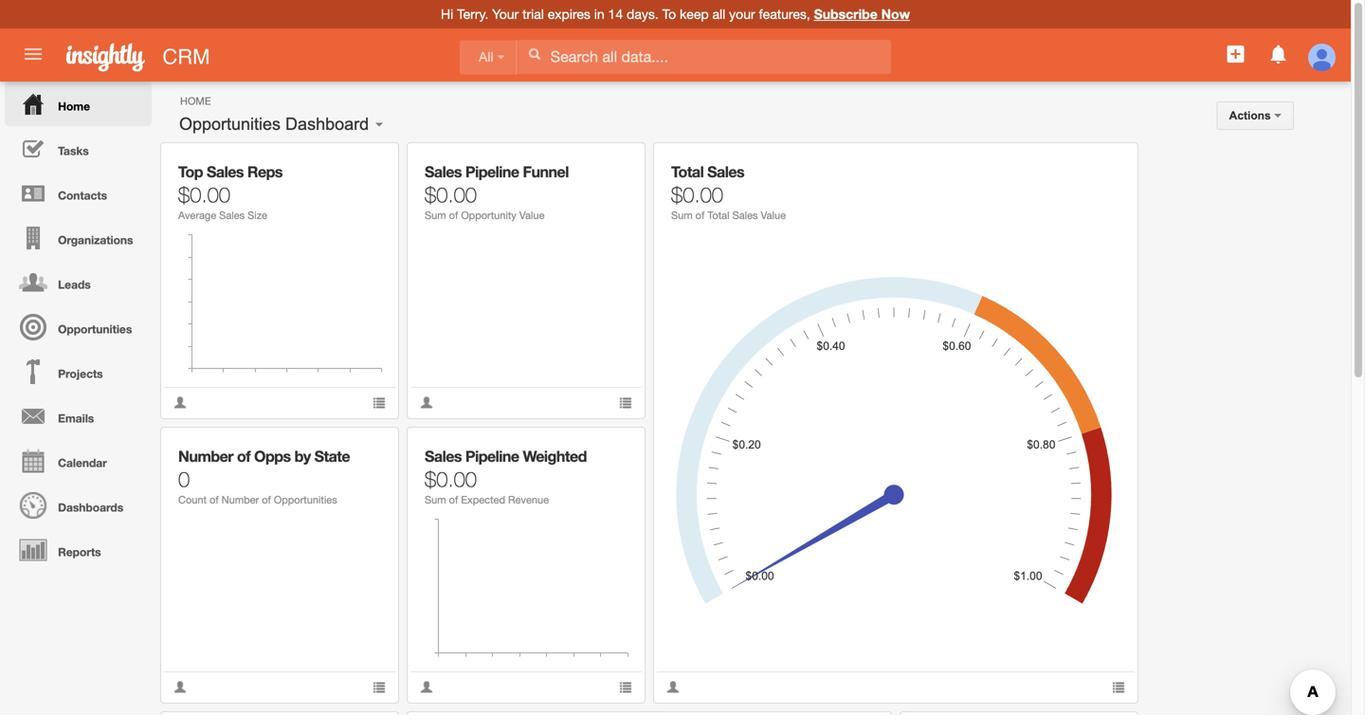 Task type: vqa. For each thing, say whether or not it's contained in the screenshot.
Nov- associated with Wheeler
no



Task type: describe. For each thing, give the bounding box(es) containing it.
wrench image for $0.00
[[1099, 157, 1112, 170]]

sales pipeline funnel link
[[425, 163, 569, 181]]

Search all data.... text field
[[518, 40, 891, 74]]

pipeline for funnel
[[466, 163, 519, 181]]

white image
[[528, 47, 541, 61]]

size
[[248, 209, 267, 221]]

now
[[882, 6, 911, 22]]

sales inside sales pipeline funnel $0.00 sum of opportunity value
[[425, 163, 462, 181]]

leads link
[[5, 260, 152, 304]]

calendar
[[58, 456, 107, 470]]

opportunity
[[461, 209, 517, 221]]

all link
[[460, 40, 517, 74]]

of right the count
[[210, 494, 219, 506]]

of inside 'total sales $0.00 sum of total sales value'
[[696, 209, 705, 221]]

all
[[713, 6, 726, 22]]

calendar link
[[5, 438, 152, 483]]

features,
[[759, 6, 811, 22]]

sum for sales pipeline funnel
[[425, 209, 446, 221]]

sales pipeline weighted $0.00 sum of expected revenue
[[425, 447, 587, 506]]

dashboards link
[[5, 483, 152, 527]]

14
[[609, 6, 623, 22]]

average
[[178, 209, 216, 221]]

count
[[178, 494, 207, 506]]

opportunities dashboard
[[179, 114, 369, 134]]

list image for $0.00
[[619, 396, 633, 409]]

actions button
[[1218, 101, 1295, 130]]

1 vertical spatial number
[[222, 494, 259, 506]]

total sales $0.00 sum of total sales value
[[672, 163, 786, 221]]

projects link
[[5, 349, 152, 394]]

sum inside 'total sales $0.00 sum of total sales value'
[[672, 209, 693, 221]]

projects
[[58, 367, 103, 380]]

reports
[[58, 545, 101, 559]]

your
[[730, 6, 756, 22]]

opportunities for opportunities
[[58, 323, 132, 336]]

user image for weighted
[[420, 681, 433, 694]]

actions
[[1230, 109, 1275, 122]]

tasks
[[58, 144, 89, 157]]

expires
[[548, 6, 591, 22]]

sales pipeline weighted link
[[425, 447, 587, 465]]

leads
[[58, 278, 91, 291]]

contacts
[[58, 189, 107, 202]]

organizations
[[58, 233, 133, 247]]

opportunities link
[[5, 304, 152, 349]]

sales pipeline funnel $0.00 sum of opportunity value
[[425, 163, 569, 221]]

value for funnel
[[520, 209, 545, 221]]

expected
[[461, 494, 506, 506]]

value for $0.00
[[761, 209, 786, 221]]

terry.
[[457, 6, 489, 22]]

of down number of opps by state link at the bottom of page
[[262, 494, 271, 506]]

hi
[[441, 6, 454, 22]]

$0.00 inside 'total sales $0.00 sum of total sales value'
[[672, 182, 724, 207]]

wrench image
[[606, 157, 619, 170]]

of inside sales pipeline weighted $0.00 sum of expected revenue
[[449, 494, 458, 506]]

top
[[178, 163, 203, 181]]

number of opps by state link
[[178, 447, 350, 465]]

all
[[479, 50, 494, 64]]

opps
[[254, 447, 291, 465]]

pipeline for weighted
[[466, 447, 519, 465]]

notifications image
[[1268, 43, 1291, 65]]

$0.00 for top sales reps
[[178, 182, 231, 207]]

sales inside sales pipeline weighted $0.00 sum of expected revenue
[[425, 447, 462, 465]]

number of opps by state 0 count of number of opportunities
[[178, 447, 350, 506]]

dashboard
[[286, 114, 369, 134]]



Task type: locate. For each thing, give the bounding box(es) containing it.
opportunities down by
[[274, 494, 337, 506]]

0 vertical spatial total
[[672, 163, 704, 181]]

opportunities
[[179, 114, 281, 134], [58, 323, 132, 336], [274, 494, 337, 506]]

pipeline
[[466, 163, 519, 181], [466, 447, 519, 465]]

0 vertical spatial number
[[178, 447, 233, 465]]

total down total sales link
[[708, 209, 730, 221]]

user image for reps
[[174, 396, 187, 409]]

subscribe now link
[[814, 6, 911, 22]]

value
[[520, 209, 545, 221], [761, 209, 786, 221]]

1 vertical spatial total
[[708, 209, 730, 221]]

subscribe
[[814, 6, 878, 22]]

opportunities dashboard button
[[173, 110, 376, 138]]

by
[[295, 447, 311, 465]]

0 horizontal spatial total
[[672, 163, 704, 181]]

sum left expected
[[425, 494, 446, 506]]

sum
[[425, 209, 446, 221], [672, 209, 693, 221], [425, 494, 446, 506]]

list image
[[619, 681, 633, 694], [1113, 681, 1126, 694]]

user image
[[174, 396, 187, 409], [174, 681, 187, 694], [420, 681, 433, 694], [667, 681, 680, 694]]

1 horizontal spatial value
[[761, 209, 786, 221]]

sales
[[207, 163, 244, 181], [425, 163, 462, 181], [708, 163, 745, 181], [219, 209, 245, 221], [733, 209, 758, 221], [425, 447, 462, 465]]

value inside sales pipeline funnel $0.00 sum of opportunity value
[[520, 209, 545, 221]]

top sales reps $0.00 average sales size
[[178, 163, 283, 221]]

$0.00 up average
[[178, 182, 231, 207]]

sum inside sales pipeline funnel $0.00 sum of opportunity value
[[425, 209, 446, 221]]

sum left opportunity
[[425, 209, 446, 221]]

home down crm
[[180, 95, 211, 107]]

total sales link
[[672, 163, 745, 181]]

list image for weighted
[[619, 681, 633, 694]]

$0.00 inside sales pipeline funnel $0.00 sum of opportunity value
[[425, 182, 477, 207]]

of left opps
[[237, 447, 250, 465]]

dashboards
[[58, 501, 123, 514]]

2 value from the left
[[761, 209, 786, 221]]

list image
[[373, 396, 386, 409], [619, 396, 633, 409], [373, 681, 386, 694]]

$0.00 up expected
[[425, 467, 477, 491]]

number
[[178, 447, 233, 465], [222, 494, 259, 506]]

1 pipeline from the top
[[466, 163, 519, 181]]

pipeline inside sales pipeline funnel $0.00 sum of opportunity value
[[466, 163, 519, 181]]

user image for $0.00
[[667, 681, 680, 694]]

navigation containing home
[[0, 82, 152, 572]]

organizations link
[[5, 215, 152, 260]]

keep
[[680, 6, 709, 22]]

in
[[595, 6, 605, 22]]

$0.00 for sales pipeline weighted
[[425, 467, 477, 491]]

2 pipeline from the top
[[466, 447, 519, 465]]

sum down total sales link
[[672, 209, 693, 221]]

opportunities inside number of opps by state 0 count of number of opportunities
[[274, 494, 337, 506]]

$0.00 for sales pipeline funnel
[[425, 182, 477, 207]]

total
[[672, 163, 704, 181], [708, 209, 730, 221]]

state
[[315, 447, 350, 465]]

reps
[[247, 163, 283, 181]]

emails
[[58, 412, 94, 425]]

reports link
[[5, 527, 152, 572]]

opportunities up projects "link"
[[58, 323, 132, 336]]

opportunities inside button
[[179, 114, 281, 134]]

of inside sales pipeline funnel $0.00 sum of opportunity value
[[449, 209, 458, 221]]

1 vertical spatial pipeline
[[466, 447, 519, 465]]

pipeline up expected
[[466, 447, 519, 465]]

$0.00 up opportunity
[[425, 182, 477, 207]]

pipeline inside sales pipeline weighted $0.00 sum of expected revenue
[[466, 447, 519, 465]]

home up tasks link
[[58, 100, 90, 113]]

pipeline up opportunity
[[466, 163, 519, 181]]

1 vertical spatial opportunities
[[58, 323, 132, 336]]

$0.00
[[178, 182, 231, 207], [425, 182, 477, 207], [672, 182, 724, 207], [425, 467, 477, 491]]

trial
[[523, 6, 544, 22]]

your
[[492, 6, 519, 22]]

total right wrench icon
[[672, 163, 704, 181]]

0 vertical spatial opportunities
[[179, 114, 281, 134]]

$0.00 inside the top sales reps $0.00 average sales size
[[178, 182, 231, 207]]

wrench image for weighted
[[606, 442, 619, 455]]

top sales reps link
[[178, 163, 283, 181]]

1 horizontal spatial total
[[708, 209, 730, 221]]

number right the count
[[222, 494, 259, 506]]

0 horizontal spatial home
[[58, 100, 90, 113]]

home
[[180, 95, 211, 107], [58, 100, 90, 113]]

wrench image for reps
[[359, 157, 372, 170]]

opportunities for opportunities dashboard
[[179, 114, 281, 134]]

list image for by
[[373, 681, 386, 694]]

crm
[[163, 45, 210, 69]]

number up 0
[[178, 447, 233, 465]]

hi terry. your trial expires in 14 days. to keep all your features, subscribe now
[[441, 6, 911, 22]]

0 vertical spatial pipeline
[[466, 163, 519, 181]]

of down total sales link
[[696, 209, 705, 221]]

user image
[[420, 396, 433, 409]]

1 horizontal spatial list image
[[1113, 681, 1126, 694]]

contacts link
[[5, 171, 152, 215]]

sum inside sales pipeline weighted $0.00 sum of expected revenue
[[425, 494, 446, 506]]

1 horizontal spatial home
[[180, 95, 211, 107]]

$0.00 inside sales pipeline weighted $0.00 sum of expected revenue
[[425, 467, 477, 491]]

1 list image from the left
[[619, 681, 633, 694]]

opportunities up top sales reps link
[[179, 114, 281, 134]]

to
[[663, 6, 676, 22]]

1 value from the left
[[520, 209, 545, 221]]

weighted
[[523, 447, 587, 465]]

of left opportunity
[[449, 209, 458, 221]]

navigation
[[0, 82, 152, 572]]

home link
[[5, 82, 152, 126]]

sum for sales pipeline weighted
[[425, 494, 446, 506]]

of
[[449, 209, 458, 221], [696, 209, 705, 221], [237, 447, 250, 465], [210, 494, 219, 506], [262, 494, 271, 506], [449, 494, 458, 506]]

$0.00 down total sales link
[[672, 182, 724, 207]]

0 horizontal spatial value
[[520, 209, 545, 221]]

emails link
[[5, 394, 152, 438]]

tasks link
[[5, 126, 152, 171]]

value inside 'total sales $0.00 sum of total sales value'
[[761, 209, 786, 221]]

wrench image
[[359, 157, 372, 170], [1099, 157, 1112, 170], [359, 442, 372, 455], [606, 442, 619, 455]]

of left expected
[[449, 494, 458, 506]]

0
[[178, 467, 190, 491]]

0 horizontal spatial list image
[[619, 681, 633, 694]]

2 vertical spatial opportunities
[[274, 494, 337, 506]]

2 list image from the left
[[1113, 681, 1126, 694]]

revenue
[[508, 494, 549, 506]]

list image for $0.00
[[1113, 681, 1126, 694]]

funnel
[[523, 163, 569, 181]]

days.
[[627, 6, 659, 22]]



